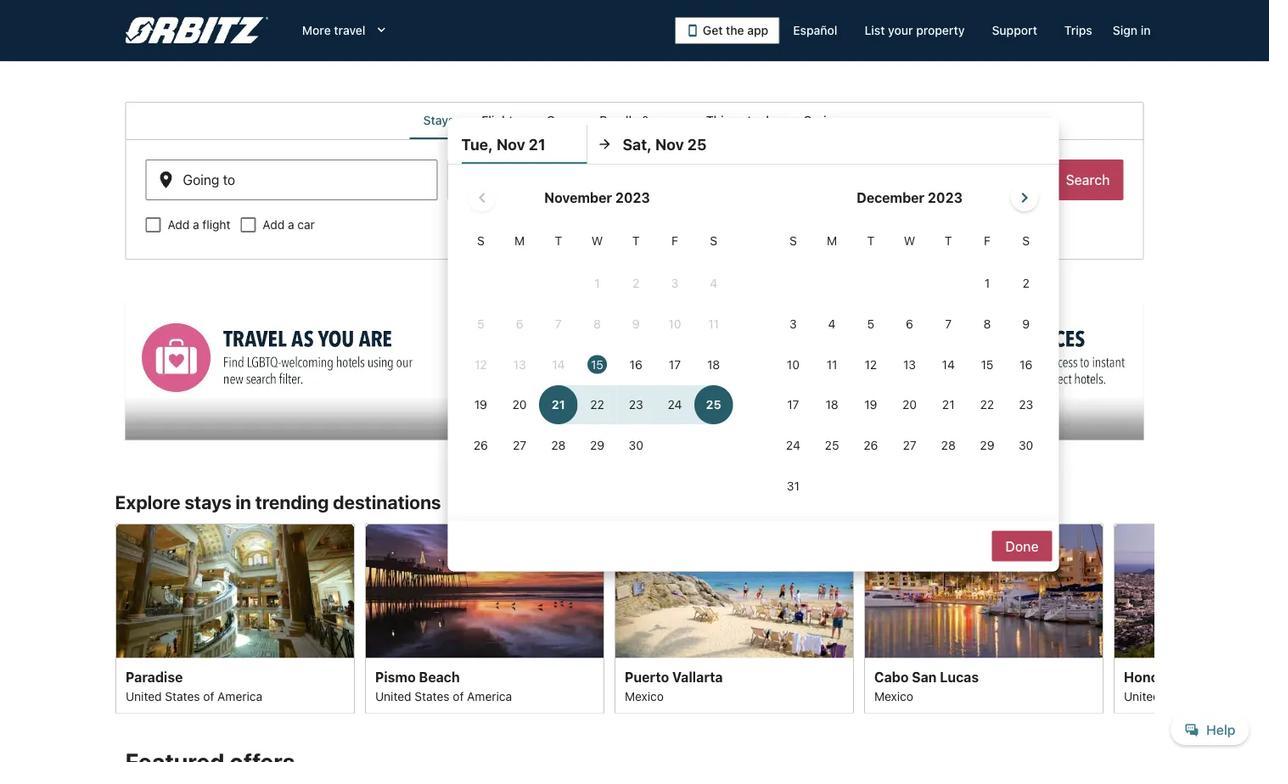 Task type: describe. For each thing, give the bounding box(es) containing it.
27 inside december 2023 element
[[903, 438, 916, 452]]

17 for 17 button to the right
[[787, 398, 799, 412]]

explore
[[115, 491, 181, 513]]

of for honolulu
[[1201, 689, 1212, 703]]

tue, nov 21 button
[[461, 125, 587, 164]]

10
[[787, 357, 800, 371]]

of inside pismo beach united states of america
[[452, 689, 463, 703]]

2
[[1022, 276, 1030, 290]]

bundle & save link
[[586, 102, 692, 139]]

of for paradise
[[203, 689, 214, 703]]

united for honolulu
[[1123, 689, 1160, 703]]

2 button
[[1007, 264, 1045, 303]]

done
[[1005, 538, 1039, 554]]

things
[[706, 113, 744, 127]]

travel
[[334, 23, 365, 37]]

3 s from the left
[[789, 234, 797, 248]]

2 30 button from the left
[[1007, 426, 1045, 465]]

makiki - lower punchbowl - tantalus showing landscape views, a sunset and a city image
[[1113, 523, 1269, 658]]

2 16 button from the left
[[1007, 345, 1045, 384]]

nov right -
[[540, 179, 565, 195]]

things to do link
[[692, 102, 790, 139]]

trips
[[1064, 23, 1092, 37]]

support
[[992, 23, 1037, 37]]

7
[[945, 317, 952, 331]]

28 inside december 2023 element
[[941, 438, 956, 452]]

puerto
[[624, 669, 669, 685]]

honolulu united states of america
[[1123, 669, 1260, 703]]

pismo
[[375, 669, 415, 685]]

states for honolulu
[[1163, 689, 1198, 703]]

23 button
[[1007, 386, 1045, 424]]

2 29 button from the left
[[968, 426, 1007, 465]]

today element
[[587, 355, 607, 374]]

1 s from the left
[[477, 234, 485, 248]]

15 inside today element
[[591, 357, 603, 371]]

24 button
[[774, 426, 813, 465]]

done button
[[992, 531, 1052, 561]]

19 for second 19 button from right
[[474, 398, 487, 412]]

bundle
[[599, 113, 639, 127]]

español button
[[779, 15, 851, 46]]

28 inside november 2023 element
[[551, 438, 566, 452]]

13 button
[[890, 345, 929, 384]]

stays link
[[410, 102, 468, 139]]

2023 for november 2023
[[615, 190, 650, 206]]

3 button
[[774, 305, 813, 343]]

29 inside november 2023 element
[[590, 438, 604, 452]]

1 button
[[968, 264, 1007, 303]]

27 button inside december 2023 element
[[890, 426, 929, 465]]

states for paradise
[[165, 689, 200, 703]]

beach
[[418, 669, 459, 685]]

nov left -
[[485, 179, 510, 195]]

add for add a car
[[263, 218, 285, 232]]

november 2023
[[544, 190, 650, 206]]

trips link
[[1051, 15, 1106, 46]]

sat,
[[623, 135, 652, 153]]

25 inside nov 21 - nov 25 button
[[568, 179, 584, 195]]

in inside dropdown button
[[1141, 23, 1151, 37]]

9 button
[[1007, 305, 1045, 343]]

honolulu
[[1123, 669, 1182, 685]]

cabo
[[874, 669, 908, 685]]

flight
[[202, 218, 230, 232]]

17 for 17 button to the left
[[669, 357, 681, 371]]

español
[[793, 23, 837, 37]]

w for december
[[904, 234, 915, 248]]

the
[[726, 23, 744, 37]]

nov down save
[[655, 135, 684, 153]]

explore stays in trending destinations
[[115, 491, 441, 513]]

21 inside december 2023 element
[[942, 398, 955, 412]]

puerto vallarta mexico
[[624, 669, 722, 703]]

puerto vallarta showing a beach, general coastal views and kayaking or canoeing image
[[614, 523, 854, 658]]

lucas
[[939, 669, 978, 685]]

directional image
[[597, 137, 612, 152]]

paradise
[[125, 669, 182, 685]]

pismo beach united states of america
[[375, 669, 512, 703]]

tab list inside explore stays in trending destinations main content
[[125, 102, 1144, 139]]

11 button
[[813, 345, 851, 384]]

1
[[984, 276, 990, 290]]

get
[[703, 23, 723, 37]]

1 vertical spatial 21
[[513, 179, 527, 195]]

pismo beach featuring a sunset, views and tropical scenes image
[[365, 523, 604, 658]]

america for paradise
[[217, 689, 262, 703]]

get the app
[[703, 23, 768, 37]]

27 button inside november 2023 element
[[500, 426, 539, 465]]

flights link
[[468, 102, 533, 139]]

31
[[787, 479, 800, 493]]

car
[[297, 218, 315, 232]]

23
[[1019, 398, 1033, 412]]

in inside main content
[[235, 491, 251, 513]]

3
[[789, 317, 797, 331]]

december 2023
[[857, 190, 963, 206]]

f for december 2023
[[984, 234, 991, 248]]

16 inside december 2023 element
[[1020, 357, 1032, 371]]

m for november 2023
[[514, 234, 525, 248]]

add a car
[[263, 218, 315, 232]]

states inside pismo beach united states of america
[[414, 689, 449, 703]]

marina cabo san lucas which includes a marina, a coastal town and night scenes image
[[864, 523, 1103, 658]]

nov 21 - nov 25
[[485, 179, 584, 195]]

sign in button
[[1106, 15, 1157, 46]]

9
[[1022, 317, 1030, 331]]

download the app button image
[[686, 24, 699, 37]]

more travel button
[[289, 15, 403, 46]]

6 button
[[890, 305, 929, 343]]

4
[[828, 317, 836, 331]]

27 inside november 2023 element
[[513, 438, 526, 452]]

0 vertical spatial 18 button
[[694, 345, 733, 384]]

1 15 button from the left
[[578, 345, 617, 384]]

to
[[747, 113, 759, 127]]

31 button
[[774, 467, 813, 505]]

application inside explore stays in trending destinations main content
[[461, 177, 1045, 507]]

america inside pismo beach united states of america
[[467, 689, 512, 703]]

-
[[531, 179, 537, 195]]

next month image
[[1014, 188, 1035, 208]]

21 button
[[929, 386, 968, 424]]

25 button
[[813, 426, 851, 465]]

1 20 button from the left
[[500, 386, 539, 424]]

tue, nov 21
[[461, 135, 545, 153]]

search button
[[1052, 160, 1123, 200]]

add a flight
[[168, 218, 230, 232]]

more travel
[[302, 23, 365, 37]]

8
[[983, 317, 991, 331]]

2 t from the left
[[632, 234, 640, 248]]

f for november 2023
[[671, 234, 678, 248]]

19 for 1st 19 button from right
[[864, 398, 877, 412]]



Task type: locate. For each thing, give the bounding box(es) containing it.
18 inside november 2023 element
[[707, 357, 720, 371]]

1 horizontal spatial 27
[[903, 438, 916, 452]]

26 for second 26 button from right
[[474, 438, 488, 452]]

0 horizontal spatial a
[[193, 218, 199, 232]]

0 horizontal spatial in
[[235, 491, 251, 513]]

america inside paradise united states of america
[[217, 689, 262, 703]]

2 27 from the left
[[903, 438, 916, 452]]

cruises
[[803, 113, 846, 127]]

1 vertical spatial in
[[235, 491, 251, 513]]

1 horizontal spatial 18 button
[[813, 386, 851, 424]]

2 horizontal spatial states
[[1163, 689, 1198, 703]]

17
[[669, 357, 681, 371], [787, 398, 799, 412]]

sign in
[[1113, 23, 1151, 37]]

1 2023 from the left
[[615, 190, 650, 206]]

2 states from the left
[[414, 689, 449, 703]]

united down honolulu
[[1123, 689, 1160, 703]]

0 horizontal spatial 20 button
[[500, 386, 539, 424]]

30 for 2nd 30 button from the left
[[1019, 438, 1033, 452]]

2 a from the left
[[288, 218, 294, 232]]

2 horizontal spatial united
[[1123, 689, 1160, 703]]

26 inside november 2023 element
[[474, 438, 488, 452]]

19 inside december 2023 element
[[864, 398, 877, 412]]

las vegas featuring interior views image
[[115, 523, 354, 658]]

1 vertical spatial 25
[[568, 179, 584, 195]]

t down november 2023
[[632, 234, 640, 248]]

tab list containing stays
[[125, 102, 1144, 139]]

t down november
[[555, 234, 562, 248]]

20 button
[[500, 386, 539, 424], [890, 386, 929, 424]]

1 26 from the left
[[474, 438, 488, 452]]

2 30 from the left
[[1019, 438, 1033, 452]]

1 20 from the left
[[512, 398, 527, 412]]

1 horizontal spatial america
[[467, 689, 512, 703]]

14 button
[[929, 345, 968, 384]]

1 30 from the left
[[629, 438, 643, 452]]

18 button left 10
[[694, 345, 733, 384]]

1 horizontal spatial 18
[[826, 398, 838, 412]]

4 s from the left
[[1022, 234, 1030, 248]]

w inside december 2023 element
[[904, 234, 915, 248]]

2 28 button from the left
[[929, 426, 968, 465]]

3 states from the left
[[1163, 689, 1198, 703]]

0 vertical spatial 18
[[707, 357, 720, 371]]

0 horizontal spatial 28
[[551, 438, 566, 452]]

0 vertical spatial 17 button
[[655, 345, 694, 384]]

add left car
[[263, 218, 285, 232]]

1 states from the left
[[165, 689, 200, 703]]

f inside december 2023 element
[[984, 234, 991, 248]]

0 vertical spatial 17
[[669, 357, 681, 371]]

1 vertical spatial 18 button
[[813, 386, 851, 424]]

s
[[477, 234, 485, 248], [710, 234, 717, 248], [789, 234, 797, 248], [1022, 234, 1030, 248]]

m for december 2023
[[827, 234, 837, 248]]

0 horizontal spatial 17 button
[[655, 345, 694, 384]]

17 button
[[655, 345, 694, 384], [774, 386, 813, 424]]

0 vertical spatial in
[[1141, 23, 1151, 37]]

1 horizontal spatial 20 button
[[890, 386, 929, 424]]

of inside honolulu united states of america
[[1201, 689, 1212, 703]]

1 horizontal spatial mexico
[[874, 689, 913, 703]]

25 right -
[[568, 179, 584, 195]]

in
[[1141, 23, 1151, 37], [235, 491, 251, 513]]

17 inside november 2023 element
[[669, 357, 681, 371]]

20 for 2nd 20 button from the right
[[512, 398, 527, 412]]

1 16 button from the left
[[617, 345, 655, 384]]

w
[[592, 234, 603, 248], [904, 234, 915, 248]]

1 horizontal spatial 25
[[687, 135, 707, 153]]

1 horizontal spatial 26
[[864, 438, 878, 452]]

6
[[906, 317, 913, 331]]

29
[[590, 438, 604, 452], [980, 438, 994, 452]]

1 horizontal spatial 29
[[980, 438, 994, 452]]

24
[[786, 438, 800, 452]]

1 horizontal spatial 30 button
[[1007, 426, 1045, 465]]

16 inside november 2023 element
[[630, 357, 642, 371]]

15 button
[[578, 345, 617, 384], [968, 345, 1007, 384]]

1 horizontal spatial 19 button
[[851, 386, 890, 424]]

26 button
[[461, 426, 500, 465], [851, 426, 890, 465]]

a for car
[[288, 218, 294, 232]]

1 15 from the left
[[591, 357, 603, 371]]

things to do
[[706, 113, 776, 127]]

1 29 button from the left
[[578, 426, 617, 465]]

cabo san lucas mexico
[[874, 669, 978, 703]]

2 vertical spatial 25
[[825, 438, 839, 452]]

0 horizontal spatial america
[[217, 689, 262, 703]]

1 horizontal spatial m
[[827, 234, 837, 248]]

app
[[747, 23, 768, 37]]

december 2023 element
[[774, 232, 1045, 507]]

0 horizontal spatial 29
[[590, 438, 604, 452]]

1 vertical spatial 18
[[826, 398, 838, 412]]

0 horizontal spatial 30
[[629, 438, 643, 452]]

1 horizontal spatial 28 button
[[929, 426, 968, 465]]

list your property link
[[851, 15, 978, 46]]

states inside paradise united states of america
[[165, 689, 200, 703]]

0 horizontal spatial 29 button
[[578, 426, 617, 465]]

1 horizontal spatial add
[[263, 218, 285, 232]]

30 button
[[617, 426, 655, 465], [1007, 426, 1045, 465]]

16 button
[[617, 345, 655, 384], [1007, 345, 1045, 384]]

application
[[461, 177, 1045, 507]]

18 for 18 button to the bottom
[[826, 398, 838, 412]]

0 horizontal spatial 15 button
[[578, 345, 617, 384]]

2 horizontal spatial 21
[[942, 398, 955, 412]]

nov down flights
[[497, 135, 525, 153]]

2023 for december 2023
[[928, 190, 963, 206]]

2 16 from the left
[[1020, 357, 1032, 371]]

1 horizontal spatial united
[[375, 689, 411, 703]]

25 inside 25 button
[[825, 438, 839, 452]]

trending
[[255, 491, 329, 513]]

sat, nov 25
[[623, 135, 707, 153]]

16 right today element
[[630, 357, 642, 371]]

2 15 from the left
[[981, 357, 993, 371]]

explore stays in trending destinations main content
[[0, 102, 1269, 762]]

cruises link
[[790, 102, 859, 139]]

2 19 from the left
[[864, 398, 877, 412]]

21 left '22'
[[942, 398, 955, 412]]

vallarta
[[672, 669, 722, 685]]

5 button
[[851, 305, 890, 343]]

1 horizontal spatial 28
[[941, 438, 956, 452]]

0 horizontal spatial 26
[[474, 438, 488, 452]]

19 inside november 2023 element
[[474, 398, 487, 412]]

t down december
[[867, 234, 874, 248]]

1 horizontal spatial a
[[288, 218, 294, 232]]

21
[[529, 135, 545, 153], [513, 179, 527, 195], [942, 398, 955, 412]]

1 horizontal spatial 15 button
[[968, 345, 1007, 384]]

29 inside december 2023 element
[[980, 438, 994, 452]]

0 horizontal spatial 27 button
[[500, 426, 539, 465]]

19
[[474, 398, 487, 412], [864, 398, 877, 412]]

0 horizontal spatial 16
[[630, 357, 642, 371]]

15
[[591, 357, 603, 371], [981, 357, 993, 371]]

a left car
[[288, 218, 294, 232]]

2 20 from the left
[[902, 398, 917, 412]]

orbitz logo image
[[125, 17, 268, 44]]

17 button up 24
[[774, 386, 813, 424]]

1 add from the left
[[168, 218, 190, 232]]

2 20 button from the left
[[890, 386, 929, 424]]

2 vertical spatial 21
[[942, 398, 955, 412]]

states inside honolulu united states of america
[[1163, 689, 1198, 703]]

0 horizontal spatial 19
[[474, 398, 487, 412]]

a for flight
[[193, 218, 199, 232]]

16
[[630, 357, 642, 371], [1020, 357, 1032, 371]]

mexico
[[624, 689, 663, 703], [874, 689, 913, 703]]

1 29 from the left
[[590, 438, 604, 452]]

show next card image
[[1144, 609, 1164, 629]]

2 2023 from the left
[[928, 190, 963, 206]]

2 26 from the left
[[864, 438, 878, 452]]

12
[[865, 357, 877, 371]]

1 horizontal spatial 2023
[[928, 190, 963, 206]]

sign
[[1113, 23, 1138, 37]]

0 horizontal spatial states
[[165, 689, 200, 703]]

1 horizontal spatial 27 button
[[890, 426, 929, 465]]

3 t from the left
[[867, 234, 874, 248]]

1 horizontal spatial 20
[[902, 398, 917, 412]]

10 button
[[774, 345, 813, 384]]

0 vertical spatial 25
[[687, 135, 707, 153]]

united inside honolulu united states of america
[[1123, 689, 1160, 703]]

1 a from the left
[[193, 218, 199, 232]]

t down december 2023
[[945, 234, 952, 248]]

7 button
[[929, 305, 968, 343]]

stays
[[185, 491, 231, 513]]

mexico down cabo
[[874, 689, 913, 703]]

show previous card image
[[105, 609, 125, 629]]

2 horizontal spatial america
[[1215, 689, 1260, 703]]

2 19 button from the left
[[851, 386, 890, 424]]

30 inside november 2023 element
[[629, 438, 643, 452]]

states down honolulu
[[1163, 689, 1198, 703]]

states down "paradise"
[[165, 689, 200, 703]]

0 horizontal spatial of
[[203, 689, 214, 703]]

0 horizontal spatial 25
[[568, 179, 584, 195]]

16 button up the 23
[[1007, 345, 1045, 384]]

5
[[867, 317, 874, 331]]

0 horizontal spatial 16 button
[[617, 345, 655, 384]]

29 button down today element
[[578, 426, 617, 465]]

2 m from the left
[[827, 234, 837, 248]]

stays
[[423, 113, 454, 127]]

2 america from the left
[[467, 689, 512, 703]]

w inside november 2023 element
[[592, 234, 603, 248]]

1 28 from the left
[[551, 438, 566, 452]]

list
[[865, 23, 885, 37]]

0 horizontal spatial add
[[168, 218, 190, 232]]

1 horizontal spatial w
[[904, 234, 915, 248]]

30 inside december 2023 element
[[1019, 438, 1033, 452]]

november
[[544, 190, 612, 206]]

25 right '24' button
[[825, 438, 839, 452]]

17 right today element
[[669, 357, 681, 371]]

1 26 button from the left
[[461, 426, 500, 465]]

0 horizontal spatial united
[[125, 689, 161, 703]]

1 vertical spatial 17 button
[[774, 386, 813, 424]]

17 inside december 2023 element
[[787, 398, 799, 412]]

29 down 22 "button"
[[980, 438, 994, 452]]

0 horizontal spatial 30 button
[[617, 426, 655, 465]]

of inside paradise united states of america
[[203, 689, 214, 703]]

17 down 10 "button"
[[787, 398, 799, 412]]

1 30 button from the left
[[617, 426, 655, 465]]

0 horizontal spatial 27
[[513, 438, 526, 452]]

united down pismo
[[375, 689, 411, 703]]

15 inside december 2023 element
[[981, 357, 993, 371]]

2023 right december
[[928, 190, 963, 206]]

16 button right today element
[[617, 345, 655, 384]]

0 horizontal spatial 21
[[513, 179, 527, 195]]

30 for 2nd 30 button from the right
[[629, 438, 643, 452]]

1 horizontal spatial 21
[[529, 135, 545, 153]]

1 horizontal spatial states
[[414, 689, 449, 703]]

29 down today element
[[590, 438, 604, 452]]

november 2023 element
[[461, 232, 733, 467]]

0 horizontal spatial 19 button
[[461, 386, 500, 424]]

0 horizontal spatial 17
[[669, 357, 681, 371]]

2 27 button from the left
[[890, 426, 929, 465]]

2 s from the left
[[710, 234, 717, 248]]

26 for first 26 button from the right
[[864, 438, 878, 452]]

1 19 button from the left
[[461, 386, 500, 424]]

12 button
[[851, 345, 890, 384]]

2 mexico from the left
[[874, 689, 913, 703]]

1 27 button from the left
[[500, 426, 539, 465]]

14
[[942, 357, 955, 371]]

previous month image
[[472, 188, 492, 208]]

2 f from the left
[[984, 234, 991, 248]]

26 inside december 2023 element
[[864, 438, 878, 452]]

1 f from the left
[[671, 234, 678, 248]]

of
[[203, 689, 214, 703], [452, 689, 463, 703], [1201, 689, 1212, 703]]

18 for top 18 button
[[707, 357, 720, 371]]

28
[[551, 438, 566, 452], [941, 438, 956, 452]]

1 horizontal spatial f
[[984, 234, 991, 248]]

13
[[903, 357, 916, 371]]

3 of from the left
[[1201, 689, 1212, 703]]

22 button
[[968, 386, 1007, 424]]

0 horizontal spatial 18
[[707, 357, 720, 371]]

1 horizontal spatial 30
[[1019, 438, 1033, 452]]

29 button inside november 2023 element
[[578, 426, 617, 465]]

1 28 button from the left
[[539, 426, 578, 465]]

1 horizontal spatial 26 button
[[851, 426, 890, 465]]

28 button
[[539, 426, 578, 465], [929, 426, 968, 465]]

2 horizontal spatial of
[[1201, 689, 1212, 703]]

4 button
[[813, 305, 851, 343]]

w down november 2023
[[592, 234, 603, 248]]

29 button
[[578, 426, 617, 465], [968, 426, 1007, 465]]

29 button down 22 "button"
[[968, 426, 1007, 465]]

2 add from the left
[[263, 218, 285, 232]]

1 united from the left
[[125, 689, 161, 703]]

america for honolulu
[[1215, 689, 1260, 703]]

2023 down sat,
[[615, 190, 650, 206]]

december
[[857, 190, 925, 206]]

18 down 11 "button"
[[826, 398, 838, 412]]

0 horizontal spatial w
[[592, 234, 603, 248]]

20
[[512, 398, 527, 412], [902, 398, 917, 412]]

tab list
[[125, 102, 1144, 139]]

2 29 from the left
[[980, 438, 994, 452]]

8 button
[[968, 305, 1007, 343]]

america inside honolulu united states of america
[[1215, 689, 1260, 703]]

application containing november 2023
[[461, 177, 1045, 507]]

1 t from the left
[[555, 234, 562, 248]]

22
[[980, 398, 994, 412]]

18 button down 11 "button"
[[813, 386, 851, 424]]

1 27 from the left
[[513, 438, 526, 452]]

21 left -
[[513, 179, 527, 195]]

0 horizontal spatial 20
[[512, 398, 527, 412]]

1 vertical spatial 17
[[787, 398, 799, 412]]

united for paradise
[[125, 689, 161, 703]]

1 19 from the left
[[474, 398, 487, 412]]

list your property
[[865, 23, 965, 37]]

1 horizontal spatial 19
[[864, 398, 877, 412]]

cars
[[546, 113, 572, 127]]

1 mexico from the left
[[624, 689, 663, 703]]

1 m from the left
[[514, 234, 525, 248]]

w down december 2023
[[904, 234, 915, 248]]

san
[[911, 669, 936, 685]]

states down 'beach'
[[414, 689, 449, 703]]

20 for 2nd 20 button from left
[[902, 398, 917, 412]]

tue,
[[461, 135, 493, 153]]

0 horizontal spatial m
[[514, 234, 525, 248]]

1 horizontal spatial 17 button
[[774, 386, 813, 424]]

a left flight
[[193, 218, 199, 232]]

f inside november 2023 element
[[671, 234, 678, 248]]

2023
[[615, 190, 650, 206], [928, 190, 963, 206]]

sat, nov 25 button
[[623, 125, 748, 164]]

1 horizontal spatial in
[[1141, 23, 1151, 37]]

4 t from the left
[[945, 234, 952, 248]]

property
[[916, 23, 965, 37]]

27
[[513, 438, 526, 452], [903, 438, 916, 452]]

0 horizontal spatial 18 button
[[694, 345, 733, 384]]

17 button right today element
[[655, 345, 694, 384]]

0 horizontal spatial mexico
[[624, 689, 663, 703]]

flights
[[482, 113, 519, 127]]

3 united from the left
[[1123, 689, 1160, 703]]

2 of from the left
[[452, 689, 463, 703]]

2 horizontal spatial 25
[[825, 438, 839, 452]]

0 vertical spatial 21
[[529, 135, 545, 153]]

1 16 from the left
[[630, 357, 642, 371]]

3 america from the left
[[1215, 689, 1260, 703]]

in right stays
[[235, 491, 251, 513]]

18 inside december 2023 element
[[826, 398, 838, 412]]

mexico inside puerto vallarta mexico
[[624, 689, 663, 703]]

united inside paradise united states of america
[[125, 689, 161, 703]]

25 down "things"
[[687, 135, 707, 153]]

1 america from the left
[[217, 689, 262, 703]]

2 28 from the left
[[941, 438, 956, 452]]

18
[[707, 357, 720, 371], [826, 398, 838, 412]]

united inside pismo beach united states of america
[[375, 689, 411, 703]]

m down nov 21 - nov 25
[[514, 234, 525, 248]]

1 horizontal spatial 29 button
[[968, 426, 1007, 465]]

in right sign on the top
[[1141, 23, 1151, 37]]

destinations
[[333, 491, 441, 513]]

1 horizontal spatial 17
[[787, 398, 799, 412]]

2 15 button from the left
[[968, 345, 1007, 384]]

add left flight
[[168, 218, 190, 232]]

m up the 4
[[827, 234, 837, 248]]

18 left 10
[[707, 357, 720, 371]]

f
[[671, 234, 678, 248], [984, 234, 991, 248]]

16 down "9" button
[[1020, 357, 1032, 371]]

2 26 button from the left
[[851, 426, 890, 465]]

1 of from the left
[[203, 689, 214, 703]]

0 horizontal spatial 26 button
[[461, 426, 500, 465]]

1 horizontal spatial 16
[[1020, 357, 1032, 371]]

w for november
[[592, 234, 603, 248]]

nov
[[497, 135, 525, 153], [655, 135, 684, 153], [485, 179, 510, 195], [540, 179, 565, 195]]

2 united from the left
[[375, 689, 411, 703]]

16 button inside november 2023 element
[[617, 345, 655, 384]]

0 horizontal spatial 28 button
[[539, 426, 578, 465]]

support link
[[978, 15, 1051, 46]]

paradise united states of america
[[125, 669, 262, 703]]

1 w from the left
[[592, 234, 603, 248]]

0 horizontal spatial f
[[671, 234, 678, 248]]

mexico down puerto
[[624, 689, 663, 703]]

nov 21 - nov 25 button
[[448, 160, 740, 200]]

25 inside sat, nov 25 button
[[687, 135, 707, 153]]

11
[[827, 357, 837, 371]]

0 horizontal spatial 2023
[[615, 190, 650, 206]]

2 w from the left
[[904, 234, 915, 248]]

add for add a flight
[[168, 218, 190, 232]]

1 horizontal spatial 16 button
[[1007, 345, 1045, 384]]

united down "paradise"
[[125, 689, 161, 703]]

1 horizontal spatial of
[[452, 689, 463, 703]]

mexico inside cabo san lucas mexico
[[874, 689, 913, 703]]

0 horizontal spatial 15
[[591, 357, 603, 371]]

21 up nov 21 - nov 25
[[529, 135, 545, 153]]

1 horizontal spatial 15
[[981, 357, 993, 371]]



Task type: vqa. For each thing, say whether or not it's contained in the screenshot.
tab list containing Stays
yes



